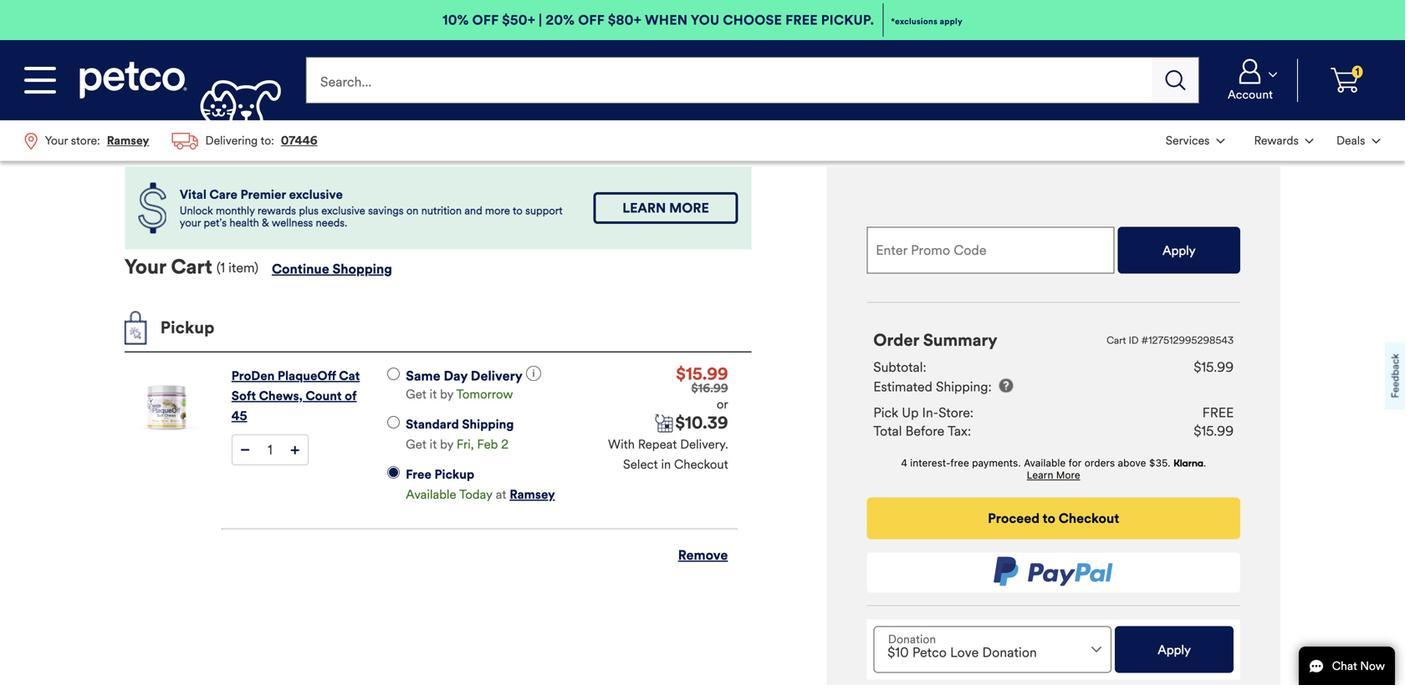 Task type: locate. For each thing, give the bounding box(es) containing it.
by
[[440, 387, 453, 402], [440, 437, 453, 453]]

1 horizontal spatial learn
[[1027, 470, 1054, 482]]

0 vertical spatial $
[[691, 381, 698, 396]]

1 vertical spatial carat down icon 13 button
[[1156, 122, 1235, 159]]

0 vertical spatial apply
[[1163, 243, 1196, 258]]

1 horizontal spatial off
[[578, 12, 605, 28]]

by down day
[[440, 387, 453, 402]]

1 vertical spatial more
[[1056, 470, 1081, 482]]

$15.99 down 127512995298543
[[1194, 359, 1234, 376]]

carat down icon 13 button inside list
[[1156, 122, 1235, 159]]

1 vertical spatial by
[[440, 437, 453, 453]]

0 vertical spatial by
[[440, 387, 453, 402]]

tooltip
[[526, 366, 547, 387], [999, 377, 1015, 394]]

proceed to checkout
[[988, 511, 1120, 528]]

id
[[1129, 335, 1139, 347]]

1 horizontal spatial carat down icon 13 button
[[1327, 122, 1390, 159]]

Enter Promo Code field
[[867, 227, 1115, 274]]

get down "standard"
[[406, 437, 427, 453]]

to right 'proceed' on the bottom right of the page
[[1043, 511, 1056, 528]]

orders
[[1085, 458, 1115, 469]]

$15.99 down free
[[1194, 423, 1234, 440]]

45
[[232, 409, 247, 424]]

to right more
[[513, 204, 523, 218]]

shopping
[[333, 261, 392, 278]]

0 horizontal spatial off
[[472, 12, 499, 28]]

0 horizontal spatial more
[[669, 200, 709, 217]]

your
[[124, 255, 166, 280]]

1 vertical spatial learn
[[1027, 470, 1054, 482]]

by left fri,
[[440, 437, 453, 453]]

on
[[406, 204, 419, 218]]

2 carat down icon 13 button from the left
[[1327, 122, 1390, 159]]

it down "standard"
[[430, 437, 437, 453]]

1 get from the top
[[406, 387, 427, 402]]

get down same
[[406, 387, 427, 402]]

tomorrow
[[456, 387, 513, 402]]

2 get from the top
[[406, 437, 427, 453]]

1 vertical spatial to
[[1043, 511, 1056, 528]]

available left the 'today' at the left of page
[[406, 487, 456, 503]]

cart
[[171, 255, 212, 280], [1107, 335, 1126, 347]]

tooltip for estimated shipping:
[[999, 377, 1015, 394]]

wellness
[[272, 216, 313, 230]]

more
[[485, 204, 510, 218]]

repeat delivery blue 12 image
[[655, 415, 675, 435]]

off right 10% in the left top of the page
[[472, 12, 499, 28]]

0 vertical spatial cart
[[171, 255, 212, 280]]

1 horizontal spatial list
[[1155, 120, 1392, 161]]

0 vertical spatial checkout
[[674, 457, 728, 473]]

1 horizontal spatial to
[[1043, 511, 1056, 528]]

pick
[[874, 405, 899, 422]]

tooltip right delivery on the bottom left of the page
[[526, 366, 547, 387]]

1 vertical spatial checkout
[[1059, 511, 1120, 528]]

estimated shipping:
[[874, 379, 992, 396]]

it down same
[[430, 387, 437, 402]]

and
[[465, 204, 482, 218]]

free down "standard"
[[406, 467, 432, 483]]

of
[[345, 389, 357, 404]]

proceed
[[988, 511, 1040, 528]]

checkout down delivery.
[[674, 457, 728, 473]]

pickup up the 'today' at the left of page
[[435, 467, 474, 483]]

1 vertical spatial available
[[406, 487, 456, 503]]

or
[[717, 397, 728, 412]]

apply
[[1163, 243, 1196, 258], [1158, 643, 1191, 658]]

0 vertical spatial available
[[1024, 458, 1066, 469]]

exclusive right plus
[[321, 204, 365, 218]]

carat down icon 13 button
[[1238, 122, 1324, 159], [1327, 122, 1390, 159]]

0 horizontal spatial free
[[406, 467, 432, 483]]

tooltip right shipping:
[[999, 377, 1015, 394]]

carat down icon 13 image
[[1269, 72, 1277, 77], [1217, 139, 1225, 144], [1306, 139, 1314, 144], [1372, 139, 1381, 144]]

monthly
[[216, 204, 255, 218]]

1 vertical spatial cart
[[1107, 335, 1126, 347]]

proden
[[232, 368, 275, 384]]

0 vertical spatial get
[[406, 387, 427, 402]]

list
[[13, 120, 329, 161], [1155, 120, 1392, 161]]

1 horizontal spatial available
[[1024, 458, 1066, 469]]

1 horizontal spatial more
[[1056, 470, 1081, 482]]

1 vertical spatial get
[[406, 437, 427, 453]]

proceed to checkout button
[[867, 498, 1241, 540]]

0 horizontal spatial list
[[13, 120, 329, 161]]

0 horizontal spatial carat down icon 13 button
[[1238, 122, 1324, 159]]

cart left (1
[[171, 255, 212, 280]]

free inside free pickup available today at ramsey
[[406, 467, 432, 483]]

payments.
[[972, 458, 1021, 469]]

4
[[901, 458, 908, 469]]

more
[[669, 200, 709, 217], [1056, 470, 1081, 482]]

1 horizontal spatial $
[[691, 381, 698, 396]]

1 vertical spatial exclusive
[[321, 204, 365, 218]]

by inside standard shipping get it by fri, feb 2
[[440, 437, 453, 453]]

0 horizontal spatial to
[[513, 204, 523, 218]]

remove link
[[678, 548, 728, 564]]

checkout down learn more button
[[1059, 511, 1120, 528]]

when
[[645, 12, 688, 28]]

same day delivery
[[406, 368, 523, 385]]

available
[[1024, 458, 1066, 469], [406, 487, 456, 503]]

$
[[691, 381, 698, 396], [675, 413, 685, 434]]

2 by from the top
[[440, 437, 453, 453]]

$ inside $15.99 $ 16.99 or
[[691, 381, 698, 396]]

standard
[[406, 417, 459, 432]]

2 it from the top
[[430, 437, 437, 453]]

0 vertical spatial carat down icon 13 button
[[1211, 59, 1291, 102]]

premier
[[241, 187, 286, 203]]

apply button
[[1118, 227, 1241, 274], [1115, 627, 1234, 674]]

to
[[513, 204, 523, 218], [1043, 511, 1056, 528]]

1 vertical spatial $
[[675, 413, 685, 434]]

1 vertical spatial pickup
[[435, 467, 474, 483]]

cart id # 127512995298543
[[1107, 335, 1234, 347]]

same
[[406, 368, 441, 385]]

free left pickup.
[[786, 12, 818, 28]]

$15.99
[[1194, 359, 1234, 376], [676, 364, 728, 385], [1194, 423, 1234, 440]]

Search search field
[[306, 57, 1153, 104]]

1 horizontal spatial checkout
[[1059, 511, 1120, 528]]

.
[[1204, 458, 1207, 469]]

tax:
[[948, 423, 971, 440]]

get
[[406, 387, 427, 402], [406, 437, 427, 453]]

item)
[[228, 260, 258, 277]]

off right 20%
[[578, 12, 605, 28]]

rewards
[[258, 204, 296, 218]]

&
[[262, 216, 269, 230]]

available up learn more button
[[1024, 458, 1066, 469]]

free
[[1203, 405, 1234, 422]]

cat
[[339, 368, 360, 384]]

checkout
[[674, 457, 728, 473], [1059, 511, 1120, 528]]

1 horizontal spatial pickup
[[435, 467, 474, 483]]

*exclusions
[[891, 16, 938, 27]]

off
[[472, 12, 499, 28], [578, 12, 605, 28]]

1 horizontal spatial free
[[786, 12, 818, 28]]

checkout inside button
[[1059, 511, 1120, 528]]

to inside proceed to checkout button
[[1043, 511, 1056, 528]]

cart left id
[[1107, 335, 1126, 347]]

available inside free pickup available today at ramsey
[[406, 487, 456, 503]]

1 horizontal spatial tooltip
[[999, 377, 1015, 394]]

repeat
[[638, 437, 677, 453]]

0 vertical spatial it
[[430, 387, 437, 402]]

carat down icon 13 button right search image
[[1211, 59, 1291, 102]]

pickup
[[160, 318, 215, 338], [435, 467, 474, 483]]

it
[[430, 387, 437, 402], [430, 437, 437, 453]]

1 vertical spatial free
[[406, 467, 432, 483]]

0 horizontal spatial cart
[[171, 255, 212, 280]]

continue
[[272, 261, 329, 278]]

carat down icon 13 button
[[1211, 59, 1291, 102], [1156, 122, 1235, 159]]

0 horizontal spatial available
[[406, 487, 456, 503]]

carat down icon 13 button down search image
[[1156, 122, 1235, 159]]

None text field
[[257, 436, 283, 465]]

for
[[1069, 458, 1082, 469]]

interest-
[[910, 458, 951, 469]]

order summary
[[874, 331, 998, 351]]

pet's
[[204, 216, 227, 230]]

pickup down your cart (1 item)
[[160, 318, 215, 338]]

plus
[[299, 204, 319, 218]]

0 vertical spatial to
[[513, 204, 523, 218]]

exclusive up plus
[[289, 187, 343, 203]]

in
[[661, 457, 671, 473]]

1 vertical spatial it
[[430, 437, 437, 453]]

0 horizontal spatial learn
[[623, 200, 666, 217]]

learn more button
[[1027, 470, 1081, 482]]

day
[[444, 368, 468, 385]]

continue shopping link
[[272, 261, 392, 278]]

0 horizontal spatial tooltip
[[526, 366, 547, 387]]

total before tax:
[[874, 423, 971, 440]]

chews,
[[259, 389, 303, 404]]

$ up $ 10.39
[[691, 381, 698, 396]]

your cart (1 item)
[[124, 255, 258, 280]]

$ up repeat at the left bottom of the page
[[675, 413, 685, 434]]

today
[[459, 487, 493, 503]]

0 horizontal spatial checkout
[[674, 457, 728, 473]]

0 vertical spatial learn
[[623, 200, 666, 217]]

pick up in-store:
[[874, 405, 974, 422]]

learn
[[623, 200, 666, 217], [1027, 470, 1054, 482]]

proden plaqueoff cat soft chews, count of 45
[[232, 368, 360, 424]]

shipping
[[462, 417, 514, 432]]

choose
[[723, 12, 782, 28]]

0 horizontal spatial pickup
[[160, 318, 215, 338]]

savings
[[368, 204, 404, 218]]



Task type: vqa. For each thing, say whether or not it's contained in the screenshot.
"Up"
yes



Task type: describe. For each thing, give the bounding box(es) containing it.
0 horizontal spatial $
[[675, 413, 685, 434]]

16.99
[[698, 381, 728, 396]]

health
[[229, 216, 259, 230]]

1 it from the top
[[430, 387, 437, 402]]

delivery.
[[680, 437, 728, 453]]

$80+
[[608, 12, 642, 28]]

10.39
[[685, 413, 728, 434]]

pickup.
[[821, 12, 874, 28]]

|
[[539, 12, 542, 28]]

pickup inside free pickup available today at ramsey
[[435, 467, 474, 483]]

$35.
[[1149, 458, 1171, 469]]

*exclusions apply
[[891, 16, 963, 27]]

icon carat down image
[[1092, 648, 1102, 654]]

plaqueoff
[[278, 368, 336, 384]]

learn inside 4 interest-free payments. available for orders above $35. klarna . learn more
[[1027, 470, 1054, 482]]

before
[[906, 423, 945, 440]]

get inside standard shipping get it by fri, feb 2
[[406, 437, 427, 453]]

127512995298543
[[1149, 335, 1234, 347]]

2
[[501, 437, 509, 453]]

needs.
[[316, 216, 347, 230]]

4 interest-free payments. available for orders above $35. klarna . learn more
[[901, 458, 1207, 482]]

above
[[1118, 458, 1147, 469]]

available inside 4 interest-free payments. available for orders above $35. klarna . learn more
[[1024, 458, 1066, 469]]

subtotal:
[[874, 359, 927, 376]]

1
[[1356, 66, 1360, 78]]

logo paypal horizontal image
[[991, 558, 1117, 590]]

you
[[691, 12, 720, 28]]

get it by tomorrow
[[406, 387, 513, 402]]

vital care premier exclusive unlock monthly rewards plus exclusive savings on nutrition and more             to support your pet's health & wellness needs.
[[180, 187, 563, 230]]

count
[[306, 389, 342, 404]]

with
[[608, 437, 635, 453]]

1 off from the left
[[472, 12, 499, 28]]

$15.99 $ 16.99 or
[[676, 364, 728, 412]]

delivery
[[471, 368, 523, 385]]

feb
[[477, 437, 498, 453]]

logo paypal horizontal button
[[867, 554, 1241, 594]]

icon plus navy button
[[283, 436, 308, 465]]

2 off from the left
[[578, 12, 605, 28]]

soft
[[232, 389, 256, 404]]

apply
[[940, 16, 963, 27]]

store:
[[939, 405, 974, 422]]

$15.99 up the or at the bottom right of page
[[676, 364, 728, 385]]

$50+
[[502, 12, 535, 28]]

1 vertical spatial apply button
[[1115, 627, 1234, 674]]

your
[[180, 216, 201, 230]]

shipping:
[[936, 379, 992, 396]]

vital
[[180, 187, 207, 203]]

remove
[[678, 548, 728, 564]]

checkout inside with repeat delivery. select in checkout
[[674, 457, 728, 473]]

1 vertical spatial apply
[[1158, 643, 1191, 658]]

to inside vital care premier exclusive unlock monthly rewards plus exclusive savings on nutrition and more             to support your pet's health & wellness needs.
[[513, 204, 523, 218]]

icon plus navy image
[[291, 446, 300, 455]]

1 carat down icon 13 button from the left
[[1238, 122, 1324, 159]]

continue shopping
[[272, 261, 392, 278]]

select
[[623, 457, 658, 473]]

unlock
[[180, 204, 213, 218]]

summary
[[923, 331, 998, 351]]

order
[[874, 331, 919, 351]]

proden plaqueoff cat soft chews, count of 45 image
[[124, 366, 208, 450]]

nutrition
[[421, 204, 462, 218]]

fri,
[[457, 437, 474, 453]]

estimated
[[874, 379, 933, 396]]

0 vertical spatial exclusive
[[289, 187, 343, 203]]

1 by from the top
[[440, 387, 453, 402]]

2 list from the left
[[1155, 120, 1392, 161]]

#
[[1142, 335, 1149, 347]]

$15.99 for subtotal:
[[1194, 359, 1234, 376]]

total
[[874, 423, 902, 440]]

1 link
[[1305, 59, 1385, 102]]

1 horizontal spatial cart
[[1107, 335, 1126, 347]]

0 vertical spatial free
[[786, 12, 818, 28]]

tooltip for same day delivery
[[526, 366, 547, 387]]

(1
[[217, 260, 225, 277]]

0 vertical spatial more
[[669, 200, 709, 217]]

0 vertical spatial pickup
[[160, 318, 215, 338]]

at
[[496, 487, 507, 503]]

learn more
[[623, 200, 709, 217]]

search image
[[1166, 70, 1186, 90]]

standard shipping get it by fri, feb 2
[[406, 417, 514, 453]]

care
[[209, 187, 238, 203]]

with repeat delivery. select in checkout
[[608, 437, 728, 473]]

0 vertical spatial apply button
[[1118, 227, 1241, 274]]

proden plaqueoff cat soft chews, count of 45 link
[[232, 368, 360, 424]]

$15.99 for total before tax:
[[1194, 423, 1234, 440]]

it inside standard shipping get it by fri, feb 2
[[430, 437, 437, 453]]

up
[[902, 405, 919, 422]]

more inside 4 interest-free payments. available for orders above $35. klarna . learn more
[[1056, 470, 1081, 482]]

in-
[[922, 405, 939, 422]]

support
[[525, 204, 563, 218]]

1 list from the left
[[13, 120, 329, 161]]

ramsey
[[510, 487, 555, 503]]

klarna
[[1174, 458, 1204, 470]]

$ 10.39
[[675, 413, 728, 434]]



